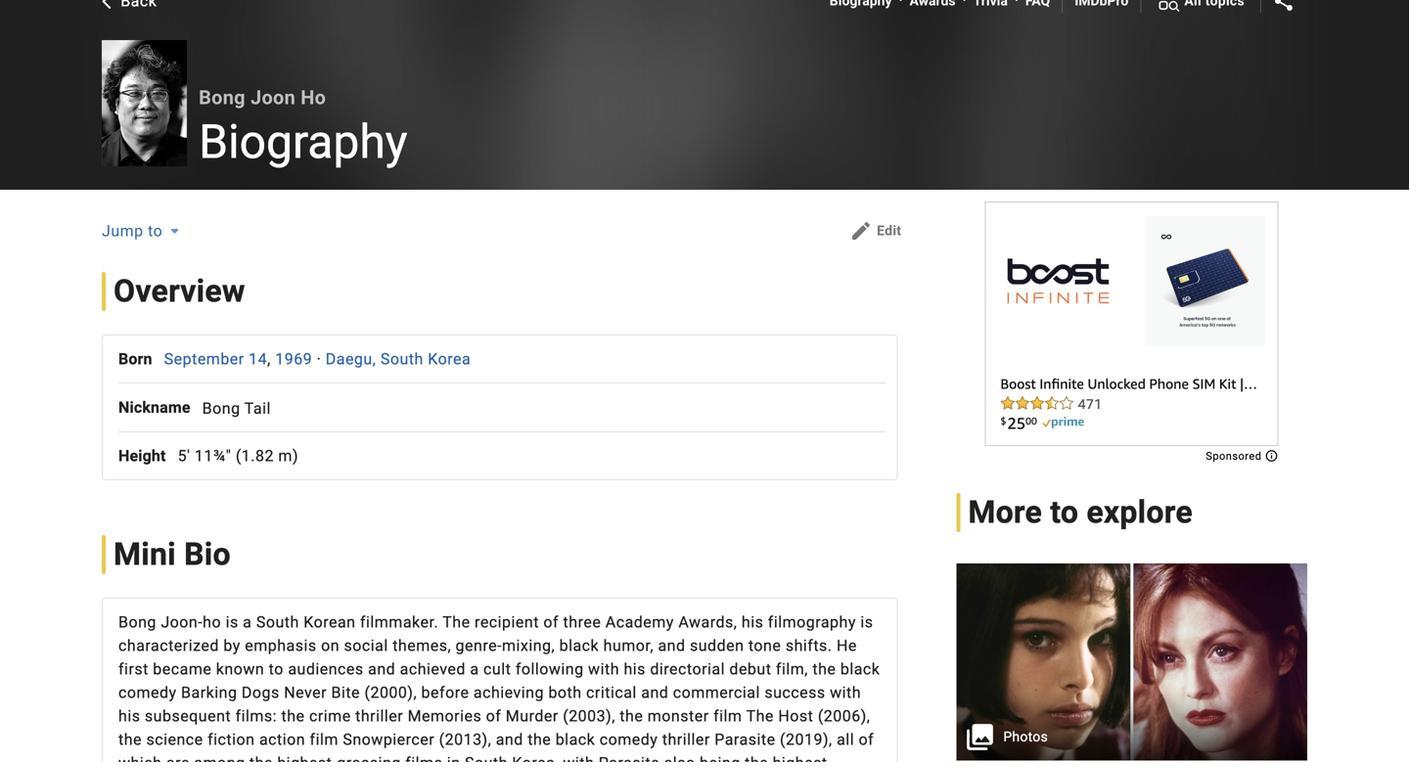 Task type: vqa. For each thing, say whether or not it's contained in the screenshot.
the Merve Dizdar in About Dry Grasses (2023) image
no



Task type: describe. For each thing, give the bounding box(es) containing it.
daegu, south korea link
[[326, 350, 471, 368]]

edit
[[877, 222, 902, 239]]

are
[[166, 754, 190, 762]]

critical
[[586, 684, 637, 702]]

edit button
[[842, 215, 909, 247]]

0 vertical spatial a
[[243, 613, 252, 632]]

0 vertical spatial the
[[443, 613, 470, 632]]

0 vertical spatial thriller
[[355, 707, 403, 726]]

awards,
[[679, 613, 737, 632]]

among
[[194, 754, 245, 762]]

to for jump
[[148, 222, 163, 240]]

korea,
[[512, 754, 559, 762]]

14
[[249, 350, 267, 368]]

(2013),
[[439, 731, 492, 749]]

1 is from the left
[[226, 613, 239, 632]]

shifts.
[[786, 637, 832, 655]]

1969
[[275, 350, 312, 368]]

never
[[284, 684, 327, 702]]

bong joon ho image
[[102, 40, 187, 166]]

emphasis
[[245, 637, 317, 655]]

snowpiercer
[[343, 731, 435, 749]]

characterized
[[118, 637, 219, 655]]

grossing
[[337, 754, 401, 762]]

1 horizontal spatial the
[[746, 707, 774, 726]]

photos link
[[956, 564, 1307, 761]]

ho
[[301, 86, 326, 109]]

mini bio link
[[102, 536, 268, 575]]

success
[[765, 684, 826, 702]]

bong for biography
[[199, 86, 245, 109]]

0 vertical spatial film
[[714, 707, 742, 726]]

filmography
[[768, 613, 856, 632]]

humor,
[[603, 637, 654, 655]]

to inside bong joon-ho is a south korean filmmaker. the recipient of three academy awards, his filmography is characterized by emphasis on social themes, genre-mixing, black humor, and sudden tone shifts. he first became known to audiences and achieved a cult following with his directorial debut film, the black comedy barking dogs never bite (2000), before achieving both critical and commercial success with his subsequent films: the crime thriller memories of murder (2003), the monster film the host (2006), the science fiction action film snowpiercer (2013), and the black comedy thriller parasite (2019), all of which are among the highest-grossing films in south korea, with parasite also being the hi
[[269, 660, 284, 679]]

before
[[421, 684, 469, 702]]

tone
[[749, 637, 781, 655]]

0 vertical spatial of
[[544, 613, 559, 632]]

0 vertical spatial with
[[588, 660, 619, 679]]

2 is from the left
[[861, 613, 873, 632]]

the down critical
[[620, 707, 643, 726]]

1 horizontal spatial parasite
[[715, 731, 776, 749]]

joon-
[[161, 613, 203, 632]]

bong tail
[[202, 399, 271, 418]]

directorial
[[650, 660, 725, 679]]

the up korea,
[[528, 731, 551, 749]]

0 horizontal spatial his
[[118, 707, 140, 726]]

overview link
[[102, 272, 283, 311]]

commercial
[[673, 684, 760, 702]]

(2000),
[[365, 684, 417, 702]]

mini bio
[[114, 537, 231, 573]]

debut
[[730, 660, 772, 679]]

films:
[[235, 707, 277, 726]]

1 vertical spatial of
[[486, 707, 501, 726]]

0 vertical spatial black
[[559, 637, 599, 655]]

and up (2000),
[[368, 660, 396, 679]]

bong joon-ho is a south korean filmmaker. the recipient of three academy awards, his filmography is characterized by emphasis on social themes, genre-mixing, black humor, and sudden tone shifts. he first became known to audiences and achieved a cult following with his directorial debut film, the black comedy barking dogs never bite (2000), before achieving both critical and commercial success with his subsequent films: the crime thriller memories of murder (2003), the monster film the host (2006), the science fiction action film snowpiercer (2013), and the black comedy thriller parasite (2019), all of which are among the highest-grossing films in south korea, with parasite also being the hi
[[118, 613, 880, 762]]

subsequent
[[145, 707, 231, 726]]

explore
[[1087, 494, 1193, 531]]

more to explore
[[968, 494, 1193, 531]]

september 14 link
[[164, 350, 267, 368]]

height
[[118, 447, 166, 466]]

share on social media image
[[1272, 0, 1296, 13]]

(2006),
[[818, 707, 870, 726]]

cult
[[484, 660, 511, 679]]

to for more
[[1050, 494, 1079, 531]]

11¾″
[[195, 447, 231, 466]]

1 vertical spatial with
[[830, 684, 861, 702]]

sudden
[[690, 637, 744, 655]]

crime
[[309, 707, 351, 726]]

murder
[[506, 707, 559, 726]]

audiences
[[288, 660, 364, 679]]

sponsored content section
[[985, 202, 1279, 462]]

tail
[[244, 399, 271, 418]]

1 horizontal spatial comedy
[[600, 731, 658, 749]]

the right being
[[745, 754, 768, 762]]

mixing,
[[502, 637, 555, 655]]

filmmaker.
[[360, 613, 439, 632]]

fiction
[[208, 731, 255, 749]]

photos group
[[956, 564, 1307, 761]]

1 vertical spatial black
[[841, 660, 880, 679]]

korean
[[304, 613, 356, 632]]

bite
[[331, 684, 360, 702]]

and up korea,
[[496, 731, 523, 749]]

m)
[[278, 447, 298, 466]]



Task type: locate. For each thing, give the bounding box(es) containing it.
the left host on the bottom
[[746, 707, 774, 726]]

2 horizontal spatial his
[[742, 613, 764, 632]]

bong
[[199, 86, 245, 109], [202, 399, 240, 418], [118, 613, 156, 632]]

academy
[[606, 613, 674, 632]]

to down emphasis
[[269, 660, 284, 679]]

0 horizontal spatial thriller
[[355, 707, 403, 726]]

1 vertical spatial his
[[624, 660, 646, 679]]

memories
[[408, 707, 482, 726]]

dogs
[[242, 684, 280, 702]]

0 horizontal spatial of
[[486, 707, 501, 726]]

1 vertical spatial film
[[310, 731, 339, 749]]

with down (2003), at the bottom
[[563, 754, 594, 762]]

his up the tone
[[742, 613, 764, 632]]

film,
[[776, 660, 808, 679]]

1 vertical spatial the
[[746, 707, 774, 726]]

of right all
[[859, 731, 874, 749]]

genre-
[[456, 637, 502, 655]]

0 horizontal spatial the
[[443, 613, 470, 632]]

with
[[588, 660, 619, 679], [830, 684, 861, 702], [563, 754, 594, 762]]

and up directorial
[[658, 637, 686, 655]]

black down (2003), at the bottom
[[556, 731, 595, 749]]

2 vertical spatial bong
[[118, 613, 156, 632]]

his
[[742, 613, 764, 632], [624, 660, 646, 679], [118, 707, 140, 726]]

1 vertical spatial to
[[1050, 494, 1079, 531]]

1 horizontal spatial is
[[861, 613, 873, 632]]

·
[[317, 350, 321, 368]]

5′
[[178, 447, 190, 466]]

of left three
[[544, 613, 559, 632]]

mini
[[114, 537, 176, 573]]

(1.82
[[236, 447, 274, 466]]

korea
[[428, 350, 471, 368]]

is right filmography
[[861, 613, 873, 632]]

2 horizontal spatial south
[[465, 754, 508, 762]]

0 horizontal spatial is
[[226, 613, 239, 632]]

which
[[118, 754, 162, 762]]

became
[[153, 660, 212, 679]]

with up critical
[[588, 660, 619, 679]]

more
[[968, 494, 1042, 531]]

first
[[118, 660, 149, 679]]

,
[[267, 350, 271, 368]]

nickname
[[118, 398, 191, 417]]

to right 'more'
[[1050, 494, 1079, 531]]

group
[[102, 40, 187, 166]]

and
[[658, 637, 686, 655], [368, 660, 396, 679], [641, 684, 669, 702], [496, 731, 523, 749]]

daegu,
[[326, 350, 376, 368]]

film down commercial
[[714, 707, 742, 726]]

biography
[[199, 114, 408, 169]]

to
[[148, 222, 163, 240], [1050, 494, 1079, 531], [269, 660, 284, 679]]

films
[[405, 754, 443, 762]]

1 vertical spatial parasite
[[599, 754, 660, 762]]

known
[[216, 660, 264, 679]]

social
[[344, 637, 388, 655]]

and up monster
[[641, 684, 669, 702]]

his up which
[[118, 707, 140, 726]]

september 14 , 1969 · daegu, south korea
[[164, 350, 471, 368]]

ho
[[203, 613, 221, 632]]

0 vertical spatial parasite
[[715, 731, 776, 749]]

september
[[164, 350, 244, 368]]

0 horizontal spatial comedy
[[118, 684, 177, 702]]

1 vertical spatial bong
[[202, 399, 240, 418]]

1969 link
[[275, 350, 312, 368]]

following
[[516, 660, 584, 679]]

parasite
[[715, 731, 776, 749], [599, 754, 660, 762]]

bong left tail
[[202, 399, 240, 418]]

production art image
[[956, 564, 1307, 761]]

1 vertical spatial thriller
[[662, 731, 710, 749]]

comedy down the first
[[118, 684, 177, 702]]

a left cult
[[470, 660, 479, 679]]

the up genre-
[[443, 613, 470, 632]]

south down the '(2013),'
[[465, 754, 508, 762]]

joon
[[251, 86, 296, 109]]

the up action at bottom left
[[281, 707, 305, 726]]

5′ 11¾″ (1.82 m)
[[178, 447, 298, 466]]

2 vertical spatial to
[[269, 660, 284, 679]]

also
[[664, 754, 695, 762]]

arrow drop down image
[[163, 219, 186, 243]]

the up which
[[118, 731, 142, 749]]

themes,
[[393, 637, 451, 655]]

to right jump
[[148, 222, 163, 240]]

1 vertical spatial a
[[470, 660, 479, 679]]

(2019),
[[780, 731, 832, 749]]

action
[[259, 731, 305, 749]]

born
[[118, 350, 152, 368]]

categories image
[[1157, 0, 1181, 13]]

jump to
[[102, 222, 163, 240]]

bong joon ho
[[199, 86, 326, 109]]

2 vertical spatial south
[[465, 754, 508, 762]]

he
[[837, 637, 857, 655]]

photos
[[1003, 729, 1048, 745]]

0 horizontal spatial to
[[148, 222, 163, 240]]

host
[[778, 707, 814, 726]]

1 horizontal spatial to
[[269, 660, 284, 679]]

0 vertical spatial comedy
[[118, 684, 177, 702]]

achieving
[[474, 684, 544, 702]]

0 horizontal spatial film
[[310, 731, 339, 749]]

recipient
[[475, 613, 539, 632]]

1 horizontal spatial thriller
[[662, 731, 710, 749]]

thriller
[[355, 707, 403, 726], [662, 731, 710, 749]]

highest-
[[277, 754, 337, 762]]

a right ho
[[243, 613, 252, 632]]

bong inside bong joon-ho is a south korean filmmaker. the recipient of three academy awards, his filmography is characterized by emphasis on social themes, genre-mixing, black humor, and sudden tone shifts. he first became known to audiences and achieved a cult following with his directorial debut film, the black comedy barking dogs never bite (2000), before achieving both critical and commercial success with his subsequent films: the crime thriller memories of murder (2003), the monster film the host (2006), the science fiction action film snowpiercer (2013), and the black comedy thriller parasite (2019), all of which are among the highest-grossing films in south korea, with parasite also being the hi
[[118, 613, 156, 632]]

three
[[563, 613, 601, 632]]

film down crime
[[310, 731, 339, 749]]

2 vertical spatial his
[[118, 707, 140, 726]]

achieved
[[400, 660, 466, 679]]

jump
[[102, 222, 144, 240]]

the down 'shifts.'
[[813, 660, 836, 679]]

2 vertical spatial black
[[556, 731, 595, 749]]

0 horizontal spatial parasite
[[599, 754, 660, 762]]

0 vertical spatial his
[[742, 613, 764, 632]]

comedy down (2003), at the bottom
[[600, 731, 658, 749]]

bong up characterized
[[118, 613, 156, 632]]

film
[[714, 707, 742, 726], [310, 731, 339, 749]]

thriller up snowpiercer
[[355, 707, 403, 726]]

of
[[544, 613, 559, 632], [486, 707, 501, 726], [859, 731, 874, 749]]

1 horizontal spatial his
[[624, 660, 646, 679]]

his down humor,
[[624, 660, 646, 679]]

in
[[447, 754, 460, 762]]

1 horizontal spatial film
[[714, 707, 742, 726]]

thriller up also
[[662, 731, 710, 749]]

0 vertical spatial south
[[381, 350, 424, 368]]

is right ho
[[226, 613, 239, 632]]

with up the (2006), at the bottom right of page
[[830, 684, 861, 702]]

black down he
[[841, 660, 880, 679]]

sponsored
[[1206, 450, 1265, 462]]

the down action at bottom left
[[249, 754, 273, 762]]

1 horizontal spatial of
[[544, 613, 559, 632]]

the
[[813, 660, 836, 679], [281, 707, 305, 726], [620, 707, 643, 726], [118, 731, 142, 749], [528, 731, 551, 749], [249, 754, 273, 762], [745, 754, 768, 762]]

2 horizontal spatial of
[[859, 731, 874, 749]]

edit image
[[850, 219, 873, 243]]

on
[[321, 637, 340, 655]]

both
[[548, 684, 582, 702]]

monster
[[648, 707, 709, 726]]

0 vertical spatial to
[[148, 222, 163, 240]]

science
[[146, 731, 203, 749]]

is
[[226, 613, 239, 632], [861, 613, 873, 632]]

0 vertical spatial bong
[[199, 86, 245, 109]]

0 horizontal spatial a
[[243, 613, 252, 632]]

of down 'achieving'
[[486, 707, 501, 726]]

1 horizontal spatial a
[[470, 660, 479, 679]]

a
[[243, 613, 252, 632], [470, 660, 479, 679]]

being
[[700, 754, 741, 762]]

arrow left image
[[97, 0, 116, 10]]

parasite up being
[[715, 731, 776, 749]]

south left korea
[[381, 350, 424, 368]]

bong left joon
[[199, 86, 245, 109]]

(2003),
[[563, 707, 615, 726]]

1 vertical spatial south
[[256, 613, 299, 632]]

2 vertical spatial of
[[859, 731, 874, 749]]

0 horizontal spatial south
[[256, 613, 299, 632]]

parasite left also
[[599, 754, 660, 762]]

black down three
[[559, 637, 599, 655]]

1 vertical spatial comedy
[[600, 731, 658, 749]]

2 vertical spatial with
[[563, 754, 594, 762]]

barking
[[181, 684, 237, 702]]

south
[[381, 350, 424, 368], [256, 613, 299, 632], [465, 754, 508, 762]]

south up emphasis
[[256, 613, 299, 632]]

bong for nickname
[[202, 399, 240, 418]]

1 horizontal spatial south
[[381, 350, 424, 368]]

all
[[837, 731, 854, 749]]

by
[[223, 637, 241, 655]]

2 horizontal spatial to
[[1050, 494, 1079, 531]]



